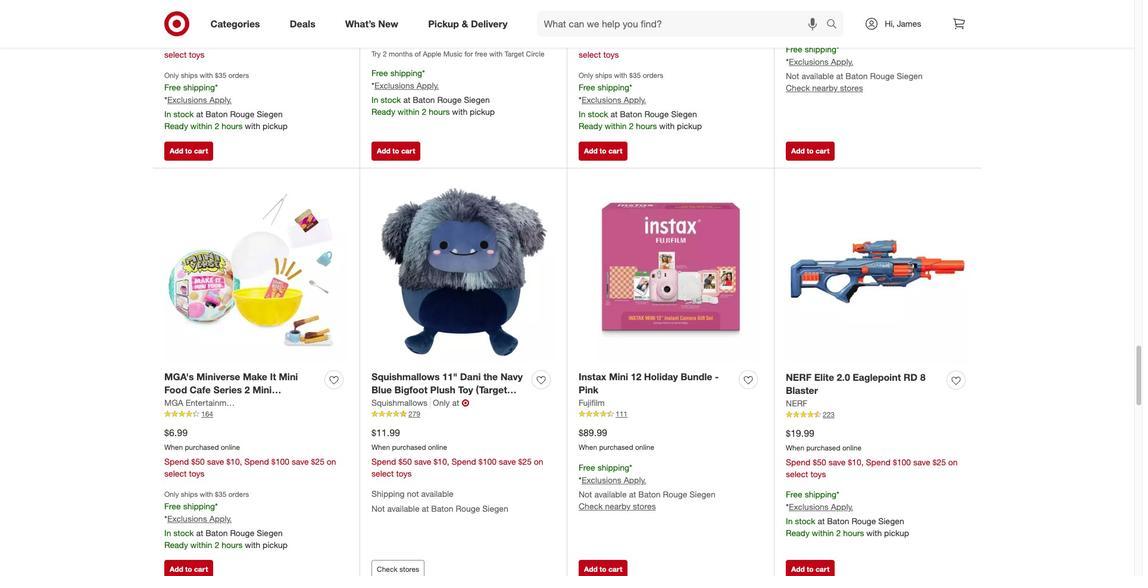 Task type: describe. For each thing, give the bounding box(es) containing it.
bundle
[[681, 371, 713, 383]]

$10, for mga's miniverse make it mini food cafe series 2 mini collectibles
[[226, 457, 242, 467]]

$50 for mga's miniverse make it mini food cafe series 2 mini collectibles
[[191, 457, 205, 467]]

$100 down deals link
[[271, 38, 290, 48]]

2 horizontal spatial check
[[786, 83, 810, 93]]

what's new link
[[335, 11, 413, 37]]

shipping
[[372, 489, 405, 499]]

$89.99
[[579, 427, 607, 439]]

elite
[[815, 371, 835, 383]]

$25 for squishmallows 11" dani the navy blue bigfoot plush toy (target exclusive)
[[518, 457, 532, 467]]

hi, james
[[885, 18, 922, 29]]

purchased inside $299.99 when purchased online
[[807, 25, 841, 34]]

223
[[823, 411, 835, 419]]

select for nerf elite 2.0 eaglepoint rd 8 blaster
[[786, 469, 809, 479]]

delivery
[[471, 18, 508, 30]]

baton inside shipping not available not available at baton rouge siegen
[[431, 504, 454, 514]]

available down "not" on the left bottom of the page
[[387, 504, 420, 514]]

mga entertainment link
[[164, 397, 238, 409]]

free shipping * * exclusions apply. not available at baton rouge siegen check nearby stores for top check nearby stores "button"
[[786, 44, 923, 93]]

instax mini 12 holiday bundle - pink
[[579, 371, 719, 396]]

blaster
[[786, 385, 818, 397]]

music
[[444, 50, 463, 58]]

nearby for the left check nearby stores "button"
[[605, 501, 631, 512]]

279
[[409, 410, 421, 419]]

navy
[[501, 371, 523, 383]]

nerf link
[[786, 398, 808, 410]]

8
[[921, 371, 926, 383]]

squishmallows link
[[372, 397, 431, 409]]

nerf elite 2.0 eaglepoint rd 8 blaster link
[[786, 371, 942, 398]]

-
[[715, 371, 719, 383]]

11"
[[443, 371, 458, 383]]

1 horizontal spatial mini
[[279, 371, 298, 383]]

2.0
[[837, 371, 850, 383]]

entertainment
[[186, 398, 238, 408]]

when inside $6.99 when purchased online spend $50 save $10, spend $100 save $25 on select toys
[[164, 443, 183, 452]]

james
[[897, 18, 922, 29]]

plush
[[430, 384, 456, 396]]

apple
[[423, 50, 442, 58]]

stores for the left check nearby stores "button"
[[633, 501, 656, 512]]

$100 for mga's miniverse make it mini food cafe series 2 mini collectibles
[[271, 457, 290, 467]]

mga entertainment
[[164, 398, 238, 408]]

deals link
[[280, 11, 330, 37]]

111
[[616, 410, 628, 419]]

shipping not available not available at baton rouge siegen
[[372, 489, 509, 514]]

bigfoot
[[395, 384, 428, 396]]

$6.99
[[164, 427, 188, 439]]

try 2 months of apple music for free with target circle
[[372, 50, 545, 58]]

holiday
[[644, 371, 678, 383]]

collectibles
[[164, 398, 218, 410]]

$11.99 when purchased online spend $50 save $10, spend $100 save $25 on select toys
[[372, 427, 544, 479]]

free shipping * * exclusions apply. not available at baton rouge siegen check nearby stores for the left check nearby stores "button"
[[579, 463, 716, 512]]

search
[[822, 19, 850, 31]]

2 $9.99 from the left
[[579, 8, 602, 20]]

mini inside instax mini 12 holiday bundle - pink
[[609, 371, 628, 383]]

stores inside button
[[400, 566, 419, 574]]

1 $9.99 when purchased online spend $50 save $10, spend $100 save $25 on select toys from the left
[[164, 8, 336, 60]]

it
[[270, 371, 276, 383]]

rd
[[904, 371, 918, 383]]

111 link
[[579, 409, 762, 420]]

circle
[[526, 50, 545, 58]]

check stores button
[[372, 561, 425, 577]]

deals
[[290, 18, 316, 30]]

eaglepoint
[[853, 371, 901, 383]]

squishmallows only at ¬
[[372, 397, 470, 409]]

$6.99 when purchased online spend $50 save $10, spend $100 save $25 on select toys
[[164, 427, 336, 479]]

squishmallows 11" dani the navy blue bigfoot plush toy (target exclusive) link
[[372, 370, 527, 410]]

not inside shipping not available not available at baton rouge siegen
[[372, 504, 385, 514]]

select for mga's miniverse make it mini food cafe series 2 mini collectibles
[[164, 469, 187, 479]]

dani
[[460, 371, 481, 383]]

squishmallows for squishmallows only at ¬
[[372, 398, 428, 408]]

sale
[[372, 22, 388, 32]]

exclusive)
[[372, 398, 417, 410]]

$100 down what can we help you find? suggestions appear below search field
[[686, 38, 704, 48]]

$19.99 when purchased online spend $50 save $10, spend $100 save $25 on select toys
[[786, 428, 958, 479]]

pickup & delivery
[[428, 18, 508, 30]]

¬
[[462, 397, 470, 409]]

when inside $89.99 when purchased online
[[579, 443, 598, 452]]

purchased inside $11.99 when purchased online spend $50 save $10, spend $100 save $25 on select toys
[[392, 443, 426, 452]]

online inside $299.99 when purchased online
[[843, 25, 862, 34]]

mga's
[[164, 371, 194, 383]]

check stores
[[377, 566, 419, 574]]

purchased inside $89.99 when purchased online
[[599, 443, 634, 452]]

223 link
[[786, 410, 970, 420]]

the
[[484, 371, 498, 383]]

instax
[[579, 371, 607, 383]]

164
[[201, 410, 213, 419]]

squishmallows 11" dani the navy blue bigfoot plush toy (target exclusive)
[[372, 371, 523, 410]]

0 vertical spatial not
[[786, 71, 800, 81]]

279 link
[[372, 409, 555, 420]]

rouge inside shipping not available not available at baton rouge siegen
[[456, 504, 480, 514]]

$169.99
[[422, 9, 452, 19]]

$89.99 when purchased online
[[579, 427, 655, 452]]

when inside $11.99 when purchased online spend $50 save $10, spend $100 save $25 on select toys
[[372, 443, 390, 452]]

target
[[505, 50, 524, 58]]

at inside squishmallows only at ¬
[[452, 398, 459, 408]]

1 horizontal spatial free shipping * * exclusions apply. in stock at  baton rouge siegen ready within 2 hours with pickup
[[786, 490, 910, 538]]

on for squishmallows 11" dani the navy blue bigfoot plush toy (target exclusive)
[[534, 457, 544, 467]]

of
[[415, 50, 421, 58]]

fujifilm
[[579, 398, 605, 408]]

(target
[[476, 384, 507, 396]]

$10, down the categories
[[226, 38, 242, 48]]

0 horizontal spatial mini
[[253, 384, 272, 396]]

nearby for top check nearby stores "button"
[[813, 83, 838, 93]]

try
[[372, 50, 381, 58]]

check inside button
[[377, 566, 398, 574]]

free
[[475, 50, 488, 58]]

hi,
[[885, 18, 895, 29]]



Task type: vqa. For each thing, say whether or not it's contained in the screenshot.
more
no



Task type: locate. For each thing, give the bounding box(es) containing it.
$50 inside $11.99 when purchased online spend $50 save $10, spend $100 save $25 on select toys
[[399, 457, 412, 467]]

squishmallows up bigfoot
[[372, 371, 440, 383]]

1 horizontal spatial $9.99 when purchased online spend $50 save $10, spend $100 save $25 on select toys
[[579, 8, 751, 60]]

$11.99
[[372, 427, 400, 439]]

2 inside mga's miniverse make it mini food cafe series 2 mini collectibles
[[245, 384, 250, 396]]

siegen
[[897, 71, 923, 81], [464, 95, 490, 105], [257, 109, 283, 119], [671, 109, 697, 119], [690, 490, 716, 500], [483, 504, 509, 514], [879, 516, 905, 526], [257, 528, 283, 538]]

1 squishmallows from the top
[[372, 371, 440, 383]]

1 horizontal spatial $9.99
[[579, 8, 602, 20]]

0 vertical spatial free shipping * * exclusions apply. not available at baton rouge siegen check nearby stores
[[786, 44, 923, 93]]

1 nerf from the top
[[786, 371, 812, 383]]

pickup
[[470, 107, 495, 117], [263, 121, 288, 131], [677, 121, 702, 131], [885, 528, 910, 538], [263, 540, 288, 550]]

$50 inside $6.99 when purchased online spend $50 save $10, spend $100 save $25 on select toys
[[191, 457, 205, 467]]

stores for top check nearby stores "button"
[[840, 83, 863, 93]]

2 horizontal spatial stores
[[840, 83, 863, 93]]

toys for squishmallows 11" dani the navy blue bigfoot plush toy (target exclusive)
[[396, 469, 412, 479]]

only ships with $35 orders free shipping * * exclusions apply. in stock at  baton rouge siegen ready within 2 hours with pickup
[[164, 71, 288, 131], [579, 71, 702, 131], [164, 490, 288, 550]]

toys for mga's miniverse make it mini food cafe series 2 mini collectibles
[[189, 469, 205, 479]]

0 vertical spatial free shipping * * exclusions apply. in stock at  baton rouge siegen ready within 2 hours with pickup
[[372, 68, 495, 117]]

select inside $19.99 when purchased online spend $50 save $10, spend $100 save $25 on select toys
[[786, 469, 809, 479]]

free shipping * * exclusions apply. not available at baton rouge siegen check nearby stores down $89.99 when purchased online
[[579, 463, 716, 512]]

select inside $6.99 when purchased online spend $50 save $10, spend $100 save $25 on select toys
[[164, 469, 187, 479]]

0 vertical spatial squishmallows
[[372, 371, 440, 383]]

pink
[[579, 384, 599, 396]]

squishmallows down bigfoot
[[372, 398, 428, 408]]

1 vertical spatial nearby
[[605, 501, 631, 512]]

available down $89.99 when purchased online
[[595, 490, 627, 500]]

search button
[[822, 11, 850, 39]]

$25
[[311, 38, 325, 48], [726, 38, 739, 48], [311, 457, 325, 467], [518, 457, 532, 467], [933, 457, 946, 468]]

available down search button
[[802, 71, 834, 81]]

$100 down 223 'link'
[[893, 457, 911, 468]]

$100 inside $19.99 when purchased online spend $50 save $10, spend $100 save $25 on select toys
[[893, 457, 911, 468]]

nerf inside nerf elite 2.0 eaglepoint rd 8 blaster
[[786, 371, 812, 383]]

$10, for squishmallows 11" dani the navy blue bigfoot plush toy (target exclusive)
[[434, 457, 449, 467]]

stores
[[840, 83, 863, 93], [633, 501, 656, 512], [400, 566, 419, 574]]

free shipping * * exclusions apply. not available at baton rouge siegen check nearby stores down search button
[[786, 44, 923, 93]]

$10, inside $19.99 when purchased online spend $50 save $10, spend $100 save $25 on select toys
[[848, 457, 864, 468]]

$10, for nerf elite 2.0 eaglepoint rd 8 blaster
[[848, 457, 864, 468]]

0 vertical spatial stores
[[840, 83, 863, 93]]

free shipping * * exclusions apply. in stock at  baton rouge siegen ready within 2 hours with pickup
[[372, 68, 495, 117], [786, 490, 910, 538]]

2 $9.99 when purchased online spend $50 save $10, spend $100 save $25 on select toys from the left
[[579, 8, 751, 60]]

1 horizontal spatial check
[[579, 501, 603, 512]]

exclusions
[[789, 57, 829, 67], [375, 80, 414, 91], [167, 95, 207, 105], [582, 95, 622, 105], [582, 475, 622, 485], [789, 502, 829, 512], [167, 514, 207, 524]]

nerf up blaster
[[786, 371, 812, 383]]

purchased inside $19.99 when purchased online spend $50 save $10, spend $100 save $25 on select toys
[[807, 444, 841, 453]]

apply.
[[831, 57, 854, 67], [417, 80, 439, 91], [209, 95, 232, 105], [624, 95, 646, 105], [624, 475, 646, 485], [831, 502, 854, 512], [209, 514, 232, 524]]

nerf elite 2.0 eaglepoint rd 8 blaster
[[786, 371, 926, 397]]

0 horizontal spatial check nearby stores button
[[579, 501, 656, 513]]

stock
[[381, 95, 401, 105], [174, 109, 194, 119], [588, 109, 608, 119], [795, 516, 816, 526], [174, 528, 194, 538]]

what's
[[345, 18, 376, 30]]

purchased inside $6.99 when purchased online spend $50 save $10, spend $100 save $25 on select toys
[[185, 443, 219, 452]]

toy
[[458, 384, 473, 396]]

1 vertical spatial free shipping * * exclusions apply. not available at baton rouge siegen check nearby stores
[[579, 463, 716, 512]]

online inside $89.99 when purchased online
[[635, 443, 655, 452]]

within
[[398, 107, 420, 117], [190, 121, 212, 131], [605, 121, 627, 131], [812, 528, 834, 538], [190, 540, 212, 550]]

food
[[164, 384, 187, 396]]

instax mini 12 holiday bundle - pink link
[[579, 370, 734, 397]]

siegen inside shipping not available not available at baton rouge siegen
[[483, 504, 509, 514]]

0 vertical spatial check
[[786, 83, 810, 93]]

toys inside $19.99 when purchased online spend $50 save $10, spend $100 save $25 on select toys
[[811, 469, 826, 479]]

mga
[[164, 398, 183, 408]]

hours
[[429, 107, 450, 117], [222, 121, 243, 131], [636, 121, 657, 131], [843, 528, 865, 538], [222, 540, 243, 550]]

nerf for nerf elite 2.0 eaglepoint rd 8 blaster
[[786, 371, 812, 383]]

when inside $299.99 when purchased online
[[786, 25, 805, 34]]

on inside $11.99 when purchased online spend $50 save $10, spend $100 save $25 on select toys
[[534, 457, 544, 467]]

at
[[837, 71, 844, 81], [404, 95, 411, 105], [196, 109, 203, 119], [611, 109, 618, 119], [452, 398, 459, 408], [629, 490, 636, 500], [422, 504, 429, 514], [818, 516, 825, 526], [196, 528, 203, 538]]

pickup
[[428, 18, 459, 30]]

to
[[185, 146, 192, 155], [393, 146, 399, 155], [600, 146, 607, 155], [807, 146, 814, 155], [185, 566, 192, 574], [600, 566, 607, 574], [807, 566, 814, 574]]

12
[[631, 371, 642, 383]]

available right "not" on the left bottom of the page
[[421, 489, 454, 499]]

0 horizontal spatial check
[[377, 566, 398, 574]]

$100 inside $6.99 when purchased online spend $50 save $10, spend $100 save $25 on select toys
[[271, 457, 290, 467]]

1 vertical spatial stores
[[633, 501, 656, 512]]

$10,
[[226, 38, 242, 48], [641, 38, 657, 48], [226, 457, 242, 467], [434, 457, 449, 467], [848, 457, 864, 468]]

nerf
[[786, 371, 812, 383], [786, 399, 808, 409]]

$50 for squishmallows 11" dani the navy blue bigfoot plush toy (target exclusive)
[[399, 457, 412, 467]]

nerf down blaster
[[786, 399, 808, 409]]

cafe
[[190, 384, 211, 396]]

squishmallows inside squishmallows 11" dani the navy blue bigfoot plush toy (target exclusive)
[[372, 371, 440, 383]]

ready
[[372, 107, 395, 117], [164, 121, 188, 131], [579, 121, 603, 131], [786, 528, 810, 538], [164, 540, 188, 550]]

0 horizontal spatial free shipping * * exclusions apply. in stock at  baton rouge siegen ready within 2 hours with pickup
[[372, 68, 495, 117]]

1 vertical spatial check nearby stores button
[[579, 501, 656, 513]]

0 vertical spatial nerf
[[786, 371, 812, 383]]

nerf for nerf
[[786, 399, 808, 409]]

$10, down 164 'link'
[[226, 457, 242, 467]]

online inside $19.99 when purchased online spend $50 save $10, spend $100 save $25 on select toys
[[843, 444, 862, 453]]

2 squishmallows from the top
[[372, 398, 428, 408]]

squishmallows 11" dani the navy blue bigfoot plush toy (target exclusive) image
[[372, 180, 555, 363], [372, 180, 555, 363]]

0 vertical spatial check nearby stores button
[[786, 82, 863, 94]]

check
[[786, 83, 810, 93], [579, 501, 603, 512], [377, 566, 398, 574]]

0 horizontal spatial nearby
[[605, 501, 631, 512]]

when
[[164, 24, 183, 33], [579, 24, 598, 33], [786, 25, 805, 34], [164, 443, 183, 452], [372, 443, 390, 452], [579, 443, 598, 452], [786, 444, 805, 453]]

add to cart button
[[164, 141, 213, 161], [372, 141, 421, 161], [579, 141, 628, 161], [786, 141, 835, 161], [164, 561, 213, 577], [579, 561, 628, 577], [786, 561, 835, 577]]

1 vertical spatial nerf
[[786, 399, 808, 409]]

instax mini 12 holiday bundle - pink image
[[579, 180, 762, 363], [579, 180, 762, 363]]

free shipping * * exclusions apply. not available at baton rouge siegen check nearby stores
[[786, 44, 923, 93], [579, 463, 716, 512]]

$50
[[191, 38, 205, 48], [606, 38, 619, 48], [191, 457, 205, 467], [399, 457, 412, 467], [813, 457, 827, 468]]

only inside squishmallows only at ¬
[[433, 398, 450, 408]]

purchased
[[185, 24, 219, 33], [599, 24, 634, 33], [807, 25, 841, 34], [185, 443, 219, 452], [392, 443, 426, 452], [599, 443, 634, 452], [807, 444, 841, 453]]

nerf elite 2.0 eaglepoint rd 8 blaster image
[[786, 180, 970, 364], [786, 180, 970, 364]]

mga's miniverse make it mini food cafe series 2 mini collectibles image
[[164, 180, 348, 363], [164, 180, 348, 363]]

mini down make
[[253, 384, 272, 396]]

$299.99
[[786, 9, 820, 21]]

categories link
[[200, 11, 275, 37]]

pickup & delivery link
[[418, 11, 523, 37]]

toys inside $6.99 when purchased online spend $50 save $10, spend $100 save $25 on select toys
[[189, 469, 205, 479]]

select inside $11.99 when purchased online spend $50 save $10, spend $100 save $25 on select toys
[[372, 469, 394, 479]]

on for mga's miniverse make it mini food cafe series 2 mini collectibles
[[327, 457, 336, 467]]

at inside shipping not available not available at baton rouge siegen
[[422, 504, 429, 514]]

$10, down what can we help you find? suggestions appear below search field
[[641, 38, 657, 48]]

1 vertical spatial check
[[579, 501, 603, 512]]

squishmallows for squishmallows 11" dani the navy blue bigfoot plush toy (target exclusive)
[[372, 371, 440, 383]]

$10, down 223 'link'
[[848, 457, 864, 468]]

1 horizontal spatial nearby
[[813, 83, 838, 93]]

miniverse
[[197, 371, 240, 383]]

$10, up shipping not available not available at baton rouge siegen
[[434, 457, 449, 467]]

not
[[407, 489, 419, 499]]

mini left 12
[[609, 371, 628, 383]]

fujifilm link
[[579, 397, 605, 409]]

2
[[383, 50, 387, 58], [422, 107, 427, 117], [215, 121, 219, 131], [629, 121, 634, 131], [245, 384, 250, 396], [837, 528, 841, 538], [215, 540, 219, 550]]

blue
[[372, 384, 392, 396]]

categories
[[211, 18, 260, 30]]

in
[[372, 95, 378, 105], [164, 109, 171, 119], [579, 109, 586, 119], [786, 516, 793, 526], [164, 528, 171, 538]]

0 horizontal spatial $9.99
[[164, 8, 188, 20]]

on inside $19.99 when purchased online spend $50 save $10, spend $100 save $25 on select toys
[[949, 457, 958, 468]]

$100 inside $11.99 when purchased online spend $50 save $10, spend $100 save $25 on select toys
[[479, 457, 497, 467]]

select for squishmallows 11" dani the navy blue bigfoot plush toy (target exclusive)
[[372, 469, 394, 479]]

2 horizontal spatial mini
[[609, 371, 628, 383]]

$25 for mga's miniverse make it mini food cafe series 2 mini collectibles
[[311, 457, 325, 467]]

$100 down 164 'link'
[[271, 457, 290, 467]]

0 vertical spatial nearby
[[813, 83, 838, 93]]

$100
[[271, 38, 290, 48], [686, 38, 704, 48], [271, 457, 290, 467], [479, 457, 497, 467], [893, 457, 911, 468]]

&
[[462, 18, 468, 30]]

$25 inside $6.99 when purchased online spend $50 save $10, spend $100 save $25 on select toys
[[311, 457, 325, 467]]

only
[[164, 71, 179, 80], [579, 71, 594, 80], [433, 398, 450, 408], [164, 490, 179, 499]]

orders
[[229, 71, 249, 80], [643, 71, 664, 80], [229, 490, 249, 499]]

free
[[786, 44, 803, 54], [372, 68, 388, 78], [164, 82, 181, 92], [579, 82, 595, 92], [579, 463, 595, 473], [786, 490, 803, 500], [164, 502, 181, 512]]

$299.99 when purchased online
[[786, 9, 862, 34]]

$25 inside $11.99 when purchased online spend $50 save $10, spend $100 save $25 on select toys
[[518, 457, 532, 467]]

$25 for nerf elite 2.0 eaglepoint rd 8 blaster
[[933, 457, 946, 468]]

2 vertical spatial stores
[[400, 566, 419, 574]]

toys for nerf elite 2.0 eaglepoint rd 8 blaster
[[811, 469, 826, 479]]

0 horizontal spatial $9.99 when purchased online spend $50 save $10, spend $100 save $25 on select toys
[[164, 8, 336, 60]]

$100 down '279' link at the bottom left of the page
[[479, 457, 497, 467]]

$10, inside $11.99 when purchased online spend $50 save $10, spend $100 save $25 on select toys
[[434, 457, 449, 467]]

$50 inside $19.99 when purchased online spend $50 save $10, spend $100 save $25 on select toys
[[813, 457, 827, 468]]

2 horizontal spatial not
[[786, 71, 800, 81]]

1 horizontal spatial check nearby stores button
[[786, 82, 863, 94]]

$50 for nerf elite 2.0 eaglepoint rd 8 blaster
[[813, 457, 827, 468]]

$25 inside $19.99 when purchased online spend $50 save $10, spend $100 save $25 on select toys
[[933, 457, 946, 468]]

mga's miniverse make it mini food cafe series 2 mini collectibles link
[[164, 370, 320, 410]]

1 horizontal spatial not
[[579, 490, 592, 500]]

0 horizontal spatial not
[[372, 504, 385, 514]]

check nearby stores button
[[786, 82, 863, 94], [579, 501, 656, 513]]

1 vertical spatial free shipping * * exclusions apply. in stock at  baton rouge siegen ready within 2 hours with pickup
[[786, 490, 910, 538]]

online inside $6.99 when purchased online spend $50 save $10, spend $100 save $25 on select toys
[[221, 443, 240, 452]]

squishmallows inside squishmallows only at ¬
[[372, 398, 428, 408]]

$100 for nerf elite 2.0 eaglepoint rd 8 blaster
[[893, 457, 911, 468]]

What can we help you find? suggestions appear below search field
[[537, 11, 830, 37]]

$139.99
[[372, 8, 406, 20]]

online
[[221, 24, 240, 33], [635, 24, 655, 33], [843, 25, 862, 34], [221, 443, 240, 452], [428, 443, 447, 452], [635, 443, 655, 452], [843, 444, 862, 453]]

2 vertical spatial not
[[372, 504, 385, 514]]

on for nerf elite 2.0 eaglepoint rd 8 blaster
[[949, 457, 958, 468]]

1 vertical spatial not
[[579, 490, 592, 500]]

2 vertical spatial check
[[377, 566, 398, 574]]

1 $9.99 from the left
[[164, 8, 188, 20]]

1 vertical spatial squishmallows
[[372, 398, 428, 408]]

rouge
[[871, 71, 895, 81], [437, 95, 462, 105], [230, 109, 255, 119], [645, 109, 669, 119], [663, 490, 688, 500], [456, 504, 480, 514], [852, 516, 876, 526], [230, 528, 255, 538]]

mini right it
[[279, 371, 298, 383]]

$100 for squishmallows 11" dani the navy blue bigfoot plush toy (target exclusive)
[[479, 457, 497, 467]]

toys inside $11.99 when purchased online spend $50 save $10, spend $100 save $25 on select toys
[[396, 469, 412, 479]]

online inside $11.99 when purchased online spend $50 save $10, spend $100 save $25 on select toys
[[428, 443, 447, 452]]

when inside $19.99 when purchased online spend $50 save $10, spend $100 save $25 on select toys
[[786, 444, 805, 453]]

1 horizontal spatial free shipping * * exclusions apply. not available at baton rouge siegen check nearby stores
[[786, 44, 923, 93]]

squishmallows
[[372, 371, 440, 383], [372, 398, 428, 408]]

$35
[[215, 71, 227, 80], [630, 71, 641, 80], [215, 490, 227, 499]]

series
[[214, 384, 242, 396]]

*
[[837, 44, 840, 54], [786, 57, 789, 67], [422, 68, 425, 78], [372, 80, 375, 91], [215, 82, 218, 92], [630, 82, 633, 92], [164, 95, 167, 105], [579, 95, 582, 105], [630, 463, 633, 473], [579, 475, 582, 485], [837, 490, 840, 500], [215, 502, 218, 512], [786, 502, 789, 512], [164, 514, 167, 524]]

1 horizontal spatial stores
[[633, 501, 656, 512]]

on inside $6.99 when purchased online spend $50 save $10, spend $100 save $25 on select toys
[[327, 457, 336, 467]]

new
[[378, 18, 399, 30]]

make
[[243, 371, 267, 383]]

months
[[389, 50, 413, 58]]

what's new
[[345, 18, 399, 30]]

0 horizontal spatial stores
[[400, 566, 419, 574]]

for
[[465, 50, 473, 58]]

$10, inside $6.99 when purchased online spend $50 save $10, spend $100 save $25 on select toys
[[226, 457, 242, 467]]

2 nerf from the top
[[786, 399, 808, 409]]

0 horizontal spatial free shipping * * exclusions apply. not available at baton rouge siegen check nearby stores
[[579, 463, 716, 512]]

164 link
[[164, 409, 348, 420]]

$19.99
[[786, 428, 815, 440]]

mga's miniverse make it mini food cafe series 2 mini collectibles
[[164, 371, 298, 410]]

on
[[327, 38, 336, 48], [741, 38, 751, 48], [327, 457, 336, 467], [534, 457, 544, 467], [949, 457, 958, 468]]



